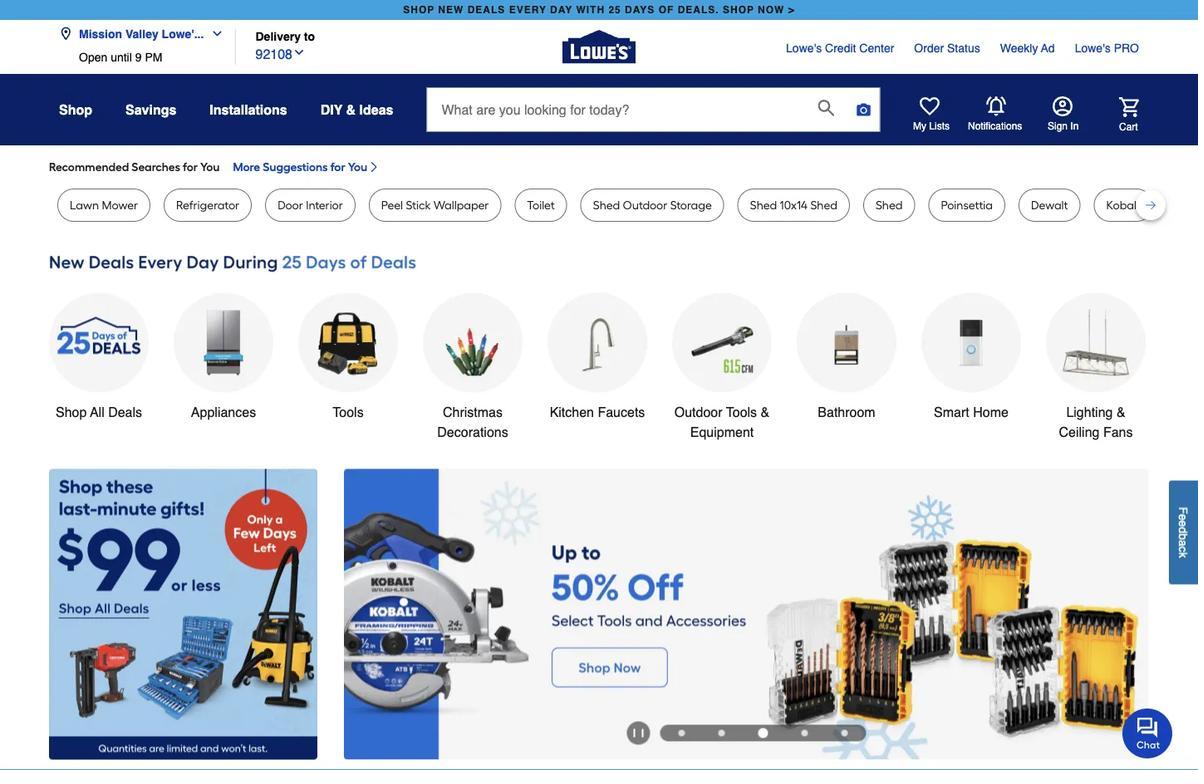 Task type: describe. For each thing, give the bounding box(es) containing it.
2 shop from the left
[[723, 4, 754, 16]]

to
[[304, 29, 315, 43]]

arrow left image
[[358, 614, 375, 631]]

f e e d b a c k
[[1177, 507, 1190, 558]]

mission valley lowe'...
[[79, 27, 204, 40]]

appliances
[[191, 405, 256, 420]]

25
[[609, 4, 621, 16]]

recommended searches for you heading
[[49, 159, 1149, 175]]

stick
[[406, 198, 431, 212]]

toilet
[[527, 198, 555, 212]]

cart
[[1119, 121, 1138, 133]]

outdoor tools & equipment link
[[672, 293, 772, 442]]

camera image
[[855, 101, 872, 118]]

faucets
[[598, 405, 645, 420]]

status
[[947, 42, 980, 55]]

every
[[509, 4, 547, 16]]

chat invite button image
[[1123, 708, 1173, 759]]

wallpaper
[[434, 198, 489, 212]]

delivery to
[[255, 29, 315, 43]]

lowe's home improvement logo image
[[562, 10, 636, 84]]

10x14
[[780, 198, 808, 212]]

decorations
[[437, 425, 508, 440]]

diy
[[320, 102, 343, 117]]

mower
[[102, 198, 138, 212]]

lowe's credit center link
[[786, 40, 894, 56]]

chevron down image inside 92108 button
[[292, 46, 306, 59]]

deals
[[468, 4, 505, 16]]

92108 button
[[255, 43, 306, 64]]

all
[[90, 405, 104, 420]]

order status
[[914, 42, 980, 55]]

shop for shop all deals
[[56, 405, 87, 420]]

dewalt
[[1031, 198, 1068, 212]]

deals
[[108, 405, 142, 420]]

smart home link
[[921, 293, 1021, 422]]

pro
[[1114, 42, 1139, 55]]

searches
[[132, 160, 180, 174]]

shed for shed 10x14 shed
[[750, 198, 777, 212]]

shop these last-minute gifts. $99 or less. quantities are limited and won't last. image
[[49, 469, 317, 760]]

3 shed from the left
[[810, 198, 837, 212]]

installations
[[210, 102, 287, 117]]

weekly
[[1000, 42, 1038, 55]]

a
[[1177, 540, 1190, 547]]

for for suggestions
[[330, 160, 345, 174]]

92108
[[255, 47, 292, 62]]

shop all deals
[[56, 405, 142, 420]]

christmas decorations image
[[440, 309, 506, 376]]

christmas
[[443, 405, 503, 420]]

with
[[576, 4, 605, 16]]

kobalt
[[1106, 198, 1141, 212]]

lowe's home improvement notification center image
[[986, 96, 1006, 116]]

valley
[[125, 27, 158, 40]]

Search Query text field
[[427, 88, 805, 131]]

lighting & ceiling fans
[[1059, 405, 1133, 440]]

door
[[278, 198, 303, 212]]

shed outdoor storage
[[593, 198, 712, 212]]

search image
[[818, 100, 835, 116]]

notifications
[[968, 121, 1022, 132]]

open until 9 pm
[[79, 51, 162, 64]]

& for ceiling
[[1117, 405, 1125, 420]]

b
[[1177, 534, 1190, 540]]

fans
[[1103, 425, 1133, 440]]

>
[[788, 4, 795, 16]]

more suggestions for you
[[233, 160, 367, 174]]

appliances link
[[174, 293, 273, 422]]

mission
[[79, 27, 122, 40]]

1 shop from the left
[[403, 4, 435, 16]]

2 e from the top
[[1177, 521, 1190, 527]]

lowe's for lowe's credit center
[[786, 42, 822, 55]]

pm
[[145, 51, 162, 64]]

lawn mower
[[70, 198, 138, 212]]

lowe's home improvement cart image
[[1119, 97, 1139, 117]]

shop all deals link
[[49, 293, 149, 422]]

chevron right image
[[367, 160, 381, 174]]

tools link
[[298, 293, 398, 422]]

lists
[[929, 120, 950, 132]]

scroll to item #3 element
[[742, 728, 785, 738]]

ideas
[[359, 102, 393, 117]]

storage
[[670, 198, 712, 212]]

recommended
[[49, 160, 129, 174]]

lawn
[[70, 198, 99, 212]]

& for ideas
[[346, 102, 356, 117]]

diy & ideas
[[320, 102, 393, 117]]



Task type: vqa. For each thing, say whether or not it's contained in the screenshot.
the left TOOLS
yes



Task type: locate. For each thing, give the bounding box(es) containing it.
lowe's left 'credit'
[[786, 42, 822, 55]]

door interior
[[278, 198, 343, 212]]

chevron down image down to
[[292, 46, 306, 59]]

day
[[550, 4, 573, 16]]

bathroom image
[[813, 309, 880, 376]]

2 for from the left
[[330, 160, 345, 174]]

smart home
[[934, 405, 1009, 420]]

2 you from the left
[[348, 160, 367, 174]]

peel
[[381, 198, 403, 212]]

appliances image
[[190, 309, 257, 376]]

lowe's home improvement account image
[[1053, 96, 1073, 116]]

1 horizontal spatial tools
[[726, 405, 757, 420]]

location image
[[59, 27, 72, 40]]

diy & ideas button
[[320, 95, 393, 125]]

2 shed from the left
[[750, 198, 777, 212]]

shed
[[593, 198, 620, 212], [750, 198, 777, 212], [810, 198, 837, 212], [876, 198, 903, 212]]

lowe'...
[[162, 27, 204, 40]]

e up the "b"
[[1177, 521, 1190, 527]]

0 horizontal spatial lowe's
[[786, 42, 822, 55]]

0 vertical spatial shop
[[59, 102, 92, 117]]

& inside the outdoor tools & equipment
[[761, 405, 770, 420]]

shop new deals every day with 25 days of deals. shop now >
[[403, 4, 795, 16]]

1 lowe's from the left
[[786, 42, 822, 55]]

shop all deals image
[[49, 293, 149, 393]]

1 horizontal spatial lowe's
[[1075, 42, 1111, 55]]

outdoor
[[623, 198, 667, 212]]

1 for from the left
[[183, 160, 198, 174]]

1 horizontal spatial shop
[[723, 4, 754, 16]]

d
[[1177, 527, 1190, 534]]

scroll to item #1 element
[[662, 730, 702, 736]]

new deals every day during 25 days of deals image
[[49, 248, 1149, 276]]

2 tools from the left
[[726, 405, 757, 420]]

lowe's for lowe's pro
[[1075, 42, 1111, 55]]

outdoor
[[674, 405, 723, 420]]

for right the searches
[[183, 160, 198, 174]]

shop left "now"
[[723, 4, 754, 16]]

2 horizontal spatial &
[[1117, 405, 1125, 420]]

1 tools from the left
[[333, 405, 364, 420]]

equipment
[[690, 425, 754, 440]]

lowe's credit center
[[786, 42, 894, 55]]

for left chevron right image at the top left of page
[[330, 160, 345, 174]]

savings
[[125, 102, 176, 117]]

tools down tools image
[[333, 405, 364, 420]]

deals.
[[678, 4, 719, 16]]

lowe's pro link
[[1075, 40, 1139, 56]]

scroll to item #5 element
[[825, 730, 865, 736]]

home
[[973, 405, 1009, 420]]

installations button
[[210, 95, 287, 125]]

0 horizontal spatial &
[[346, 102, 356, 117]]

peel stick wallpaper
[[381, 198, 489, 212]]

weekly ad link
[[1000, 40, 1055, 56]]

sign in
[[1048, 120, 1079, 132]]

scroll to item #4 element
[[785, 730, 825, 736]]

poinsettia
[[941, 198, 993, 212]]

9
[[135, 51, 142, 64]]

lighting & ceiling fans image
[[1063, 309, 1129, 376]]

1 horizontal spatial you
[[348, 160, 367, 174]]

until
[[111, 51, 132, 64]]

you
[[200, 160, 220, 174], [348, 160, 367, 174]]

lowe's inside lowe's credit center link
[[786, 42, 822, 55]]

shop for shop
[[59, 102, 92, 117]]

lowe's inside lowe's pro link
[[1075, 42, 1111, 55]]

chevron down image left 'delivery'
[[204, 27, 224, 40]]

shop button
[[59, 95, 92, 125]]

0 horizontal spatial tools
[[333, 405, 364, 420]]

shop new deals every day with 25 days of deals. shop now > link
[[400, 0, 798, 20]]

christmas decorations
[[437, 405, 508, 440]]

sign in button
[[1048, 96, 1079, 133]]

kitchen faucets image
[[564, 309, 631, 376]]

shed 10x14 shed
[[750, 198, 837, 212]]

shed for shed outdoor storage
[[593, 198, 620, 212]]

smart
[[934, 405, 969, 420]]

shed left 10x14
[[750, 198, 777, 212]]

interior
[[306, 198, 343, 212]]

kitchen faucets link
[[548, 293, 647, 422]]

my lists
[[913, 120, 950, 132]]

f e e d b a c k button
[[1169, 481, 1198, 585]]

shed right 10x14
[[810, 198, 837, 212]]

lighting & ceiling fans link
[[1046, 293, 1146, 442]]

1 horizontal spatial chevron down image
[[292, 46, 306, 59]]

1 horizontal spatial &
[[761, 405, 770, 420]]

savings button
[[125, 95, 176, 125]]

shed for shed
[[876, 198, 903, 212]]

open
[[79, 51, 107, 64]]

chevron down image
[[204, 27, 224, 40], [292, 46, 306, 59]]

lowe's home improvement lists image
[[920, 96, 940, 116]]

1 shed from the left
[[593, 198, 620, 212]]

you for recommended searches for you
[[200, 160, 220, 174]]

0 vertical spatial chevron down image
[[204, 27, 224, 40]]

christmas decorations link
[[423, 293, 523, 442]]

2 lowe's from the left
[[1075, 42, 1111, 55]]

& inside lighting & ceiling fans
[[1117, 405, 1125, 420]]

4 shed from the left
[[876, 198, 903, 212]]

k
[[1177, 552, 1190, 558]]

new
[[438, 4, 464, 16]]

shop down the open
[[59, 102, 92, 117]]

for for searches
[[183, 160, 198, 174]]

in
[[1070, 120, 1079, 132]]

& right outdoor
[[761, 405, 770, 420]]

ad
[[1041, 42, 1055, 55]]

None search field
[[427, 87, 880, 147]]

shed left outdoor
[[593, 198, 620, 212]]

outdoor tools & equipment
[[674, 405, 770, 440]]

& up fans
[[1117, 405, 1125, 420]]

0 horizontal spatial chevron down image
[[204, 27, 224, 40]]

refrigerator
[[176, 198, 239, 212]]

1 vertical spatial shop
[[56, 405, 87, 420]]

mission valley lowe'... button
[[59, 17, 230, 51]]

shed left poinsettia
[[876, 198, 903, 212]]

lowe's left the pro
[[1075, 42, 1111, 55]]

you down diy & ideas button
[[348, 160, 367, 174]]

shop left new
[[403, 4, 435, 16]]

shop left all
[[56, 405, 87, 420]]

tools up the equipment
[[726, 405, 757, 420]]

0 horizontal spatial you
[[200, 160, 220, 174]]

0 horizontal spatial shop
[[403, 4, 435, 16]]

lowe's pro
[[1075, 42, 1139, 55]]

& inside button
[[346, 102, 356, 117]]

center
[[859, 42, 894, 55]]

scroll to item #2 element
[[702, 730, 742, 736]]

lighting
[[1066, 405, 1113, 420]]

bathroom
[[818, 405, 875, 420]]

0 horizontal spatial for
[[183, 160, 198, 174]]

1 vertical spatial chevron down image
[[292, 46, 306, 59]]

f
[[1177, 507, 1190, 514]]

outdoor tools & equipment image
[[689, 309, 755, 376]]

tools image
[[315, 309, 381, 376]]

1 horizontal spatial for
[[330, 160, 345, 174]]

bathroom link
[[797, 293, 897, 422]]

ceiling
[[1059, 425, 1100, 440]]

you left more
[[200, 160, 220, 174]]

e
[[1177, 514, 1190, 521], [1177, 521, 1190, 527]]

my
[[913, 120, 926, 132]]

more suggestions for you link
[[233, 159, 381, 175]]

up to 50 percent off select tools and accessories. image
[[344, 469, 1149, 760]]

1 you from the left
[[200, 160, 220, 174]]

arrow right image
[[1118, 614, 1135, 631]]

you for more suggestions for you
[[348, 160, 367, 174]]

tools inside the outdoor tools & equipment
[[726, 405, 757, 420]]

c
[[1177, 547, 1190, 552]]

lowe's
[[786, 42, 822, 55], [1075, 42, 1111, 55]]

credit
[[825, 42, 856, 55]]

e up d
[[1177, 514, 1190, 521]]

days
[[625, 4, 655, 16]]

& right diy
[[346, 102, 356, 117]]

now
[[758, 4, 785, 16]]

suggestions
[[263, 160, 328, 174]]

kitchen faucets
[[550, 405, 645, 420]]

&
[[346, 102, 356, 117], [761, 405, 770, 420], [1117, 405, 1125, 420]]

1 e from the top
[[1177, 514, 1190, 521]]

order status link
[[914, 40, 980, 56]]

my lists link
[[913, 96, 950, 133]]



